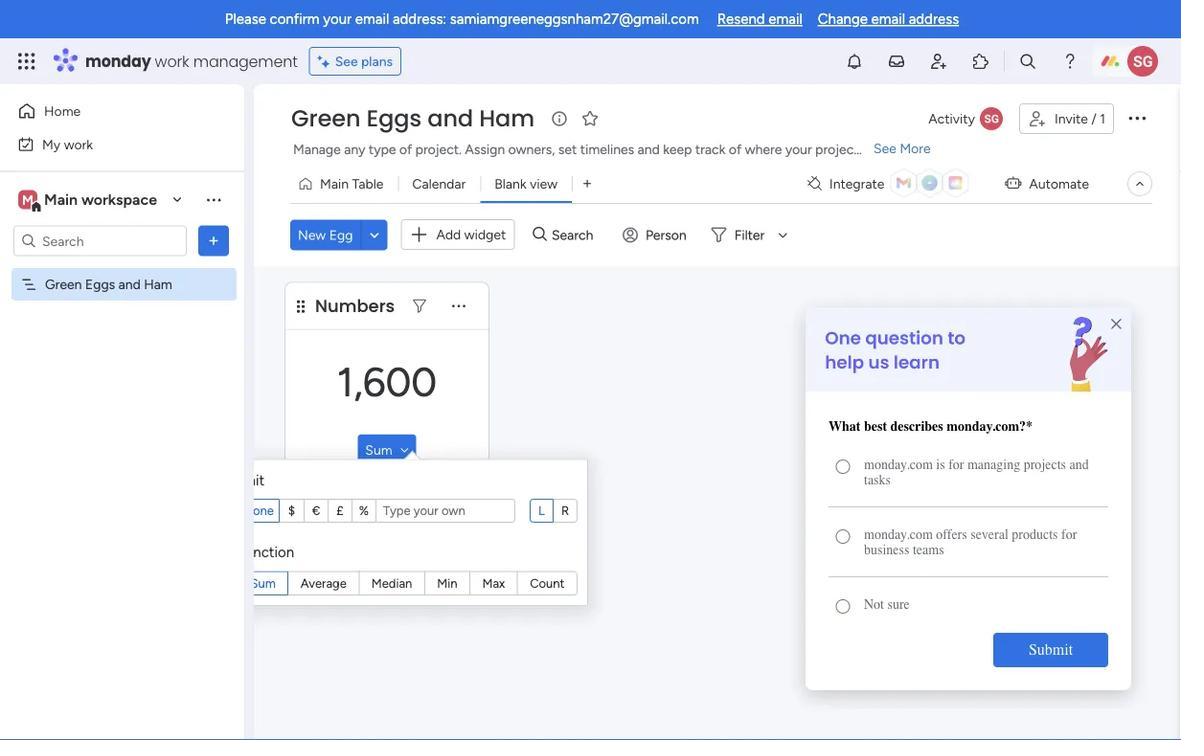 Task type: vqa. For each thing, say whether or not it's contained in the screenshot.
option
yes



Task type: describe. For each thing, give the bounding box(es) containing it.
0 vertical spatial green eggs and ham
[[291, 103, 535, 135]]

main workspace
[[44, 191, 157, 209]]

my work button
[[11, 129, 206, 160]]

dapulse drag handle 3 image
[[297, 299, 305, 313]]

median
[[372, 576, 412, 591]]

none
[[243, 504, 274, 519]]

1 horizontal spatial your
[[786, 141, 812, 158]]

any
[[344, 141, 366, 158]]

Type your own field
[[381, 503, 510, 520]]

angle down image
[[400, 443, 409, 457]]

see for see plans
[[335, 53, 358, 69]]

1 horizontal spatial ham
[[479, 103, 535, 135]]

green eggs and ham list box
[[0, 264, 244, 560]]

widget
[[464, 227, 506, 243]]

change
[[818, 11, 868, 28]]

search everything image
[[1019, 52, 1038, 71]]

filter
[[735, 227, 765, 243]]

more dots image
[[452, 299, 466, 313]]

1 email from the left
[[355, 11, 389, 28]]

my
[[42, 136, 61, 152]]

0 vertical spatial green
[[291, 103, 361, 135]]

address:
[[393, 11, 447, 28]]

project.
[[416, 141, 462, 158]]

invite
[[1055, 111, 1088, 127]]

new egg
[[298, 227, 353, 243]]

work for my
[[64, 136, 93, 152]]

monday
[[85, 50, 151, 72]]

management
[[193, 50, 298, 72]]

1 horizontal spatial options image
[[1126, 106, 1149, 129]]

workspace
[[81, 191, 157, 209]]

assign
[[465, 141, 505, 158]]

view
[[530, 176, 558, 192]]

where
[[745, 141, 782, 158]]

r
[[561, 503, 569, 519]]

1 vertical spatial and
[[638, 141, 660, 158]]

2 of from the left
[[729, 141, 742, 158]]

angle down image
[[370, 228, 379, 242]]

€
[[312, 503, 320, 519]]

workspace image
[[18, 189, 37, 210]]

change email address
[[818, 11, 959, 28]]

1 of from the left
[[400, 141, 412, 158]]

invite / 1
[[1055, 111, 1106, 127]]

1,600
[[337, 358, 437, 406]]

show board description image
[[548, 109, 571, 128]]

timelines
[[580, 141, 635, 158]]

please
[[225, 11, 266, 28]]

stands.
[[862, 141, 905, 158]]

add view image
[[584, 177, 591, 191]]

track
[[696, 141, 726, 158]]

sum button
[[358, 435, 417, 465]]

average
[[301, 576, 347, 591]]

see more link
[[872, 139, 933, 158]]

new
[[298, 227, 326, 243]]

help image
[[1061, 52, 1080, 71]]

max
[[482, 576, 505, 591]]

$
[[288, 503, 295, 519]]

activity
[[929, 111, 975, 127]]

arrow down image
[[772, 224, 795, 247]]

add
[[436, 227, 461, 243]]

filter button
[[704, 220, 795, 250]]

please confirm your email address: samiamgreeneggsnham27@gmail.com
[[225, 11, 699, 28]]

see for see more
[[874, 140, 897, 157]]

min
[[437, 576, 458, 591]]

egg
[[329, 227, 353, 243]]

v2 funnel image
[[413, 299, 426, 313]]

Green Eggs and Ham field
[[287, 103, 540, 135]]

0 horizontal spatial options image
[[204, 231, 223, 251]]

/
[[1092, 111, 1097, 127]]

notifications image
[[845, 52, 864, 71]]

automate
[[1030, 176, 1090, 192]]

autopilot image
[[1006, 171, 1022, 195]]

dapulse integrations image
[[808, 177, 822, 191]]

green eggs and ham inside list box
[[45, 276, 172, 293]]

numbers
[[315, 294, 395, 318]]

inbox image
[[887, 52, 906, 71]]



Task type: locate. For each thing, give the bounding box(es) containing it.
your right "confirm"
[[323, 11, 352, 28]]

1 vertical spatial options image
[[204, 231, 223, 251]]

workspace options image
[[204, 190, 223, 209]]

main
[[320, 176, 349, 192], [44, 191, 78, 209]]

email up plans
[[355, 11, 389, 28]]

add widget button
[[401, 219, 515, 250]]

1 vertical spatial your
[[786, 141, 812, 158]]

eggs down search in workspace field
[[85, 276, 115, 293]]

3 email from the left
[[872, 11, 906, 28]]

manage any type of project. assign owners, set timelines and keep track of where your project stands.
[[293, 141, 905, 158]]

sam green image
[[1128, 46, 1158, 77]]

add widget
[[436, 227, 506, 243]]

work right monday
[[155, 50, 189, 72]]

confirm
[[270, 11, 320, 28]]

workspace selection element
[[18, 188, 160, 213]]

work
[[155, 50, 189, 72], [64, 136, 93, 152]]

new egg button
[[290, 220, 361, 250]]

0 vertical spatial eggs
[[367, 103, 422, 135]]

main for main table
[[320, 176, 349, 192]]

count
[[530, 576, 565, 591]]

apps image
[[972, 52, 991, 71]]

main inside button
[[320, 176, 349, 192]]

1 vertical spatial green eggs and ham
[[45, 276, 172, 293]]

email
[[355, 11, 389, 28], [769, 11, 803, 28], [872, 11, 906, 28]]

resend email link
[[717, 11, 803, 28]]

activity button
[[921, 103, 1012, 134]]

1 vertical spatial see
[[874, 140, 897, 157]]

1 horizontal spatial email
[[769, 11, 803, 28]]

0 horizontal spatial green eggs and ham
[[45, 276, 172, 293]]

ham
[[479, 103, 535, 135], [144, 276, 172, 293]]

green inside list box
[[45, 276, 82, 293]]

your
[[323, 11, 352, 28], [786, 141, 812, 158]]

home button
[[11, 96, 206, 126]]

main table button
[[290, 169, 398, 199]]

eggs
[[367, 103, 422, 135], [85, 276, 115, 293]]

option
[[0, 267, 244, 271]]

green eggs and ham up project.
[[291, 103, 535, 135]]

calendar
[[412, 176, 466, 192]]

green up manage
[[291, 103, 361, 135]]

see left plans
[[335, 53, 358, 69]]

0 horizontal spatial green
[[45, 276, 82, 293]]

green eggs and ham down search in workspace field
[[45, 276, 172, 293]]

invite members image
[[929, 52, 949, 71]]

0 vertical spatial ham
[[479, 103, 535, 135]]

address
[[909, 11, 959, 28]]

ham down search in workspace field
[[144, 276, 172, 293]]

resend
[[717, 11, 765, 28]]

1 horizontal spatial green
[[291, 103, 361, 135]]

sum down function in the left of the page
[[251, 576, 276, 591]]

1 horizontal spatial eggs
[[367, 103, 422, 135]]

see plans button
[[309, 47, 402, 76]]

0 horizontal spatial work
[[64, 136, 93, 152]]

and left keep
[[638, 141, 660, 158]]

work right my
[[64, 136, 93, 152]]

eggs inside list box
[[85, 276, 115, 293]]

and down search in workspace field
[[118, 276, 141, 293]]

of
[[400, 141, 412, 158], [729, 141, 742, 158]]

options image right 1
[[1126, 106, 1149, 129]]

main table
[[320, 176, 384, 192]]

owners,
[[508, 141, 555, 158]]

table
[[352, 176, 384, 192]]

1 vertical spatial green
[[45, 276, 82, 293]]

Search field
[[547, 222, 605, 248]]

main inside workspace selection element
[[44, 191, 78, 209]]

plans
[[361, 53, 393, 69]]

2 horizontal spatial and
[[638, 141, 660, 158]]

more
[[900, 140, 931, 157]]

0 vertical spatial sum
[[365, 442, 393, 458]]

blank view
[[495, 176, 558, 192]]

1 vertical spatial work
[[64, 136, 93, 152]]

v2 search image
[[533, 224, 547, 246]]

1 vertical spatial sum
[[251, 576, 276, 591]]

add to favorites image
[[581, 109, 600, 128]]

0 horizontal spatial eggs
[[85, 276, 115, 293]]

1 vertical spatial eggs
[[85, 276, 115, 293]]

type
[[369, 141, 396, 158]]

green
[[291, 103, 361, 135], [45, 276, 82, 293]]

1 horizontal spatial sum
[[365, 442, 393, 458]]

see inside button
[[335, 53, 358, 69]]

0 vertical spatial work
[[155, 50, 189, 72]]

set
[[559, 141, 577, 158]]

main for main workspace
[[44, 191, 78, 209]]

1,600 main content
[[227, 267, 1181, 741]]

sum inside "sum" button
[[365, 442, 393, 458]]

1 horizontal spatial main
[[320, 176, 349, 192]]

invite / 1 button
[[1020, 103, 1114, 134]]

samiamgreeneggsnham27@gmail.com
[[450, 11, 699, 28]]

and inside list box
[[118, 276, 141, 293]]

person button
[[615, 220, 698, 250]]

manage
[[293, 141, 341, 158]]

ham inside list box
[[144, 276, 172, 293]]

and
[[428, 103, 473, 135], [638, 141, 660, 158], [118, 276, 141, 293]]

email up inbox image
[[872, 11, 906, 28]]

main left table
[[320, 176, 349, 192]]

0 vertical spatial your
[[323, 11, 352, 28]]

options image down workspace options icon on the top left
[[204, 231, 223, 251]]

my work
[[42, 136, 93, 152]]

l
[[539, 503, 545, 519]]

1 vertical spatial ham
[[144, 276, 172, 293]]

unit
[[238, 472, 265, 489]]

0 horizontal spatial your
[[323, 11, 352, 28]]

see more
[[874, 140, 931, 157]]

1 horizontal spatial green eggs and ham
[[291, 103, 535, 135]]

sum left angle down icon
[[365, 442, 393, 458]]

of right track at right top
[[729, 141, 742, 158]]

%
[[359, 503, 369, 519]]

0 horizontal spatial sum
[[251, 576, 276, 591]]

integrate
[[830, 176, 885, 192]]

resend email
[[717, 11, 803, 28]]

options image
[[1126, 106, 1149, 129], [204, 231, 223, 251]]

sum
[[365, 442, 393, 458], [251, 576, 276, 591]]

0 horizontal spatial see
[[335, 53, 358, 69]]

calendar button
[[398, 169, 480, 199]]

green down search in workspace field
[[45, 276, 82, 293]]

2 vertical spatial and
[[118, 276, 141, 293]]

1 horizontal spatial see
[[874, 140, 897, 157]]

blank
[[495, 176, 527, 192]]

email for resend email
[[769, 11, 803, 28]]

blank view button
[[480, 169, 572, 199]]

main right workspace image at top
[[44, 191, 78, 209]]

work for monday
[[155, 50, 189, 72]]

0 horizontal spatial and
[[118, 276, 141, 293]]

see left more
[[874, 140, 897, 157]]

1 horizontal spatial work
[[155, 50, 189, 72]]

of right type
[[400, 141, 412, 158]]

2 horizontal spatial email
[[872, 11, 906, 28]]

home
[[44, 103, 81, 119]]

£
[[337, 503, 344, 519]]

1 horizontal spatial and
[[428, 103, 473, 135]]

keep
[[663, 141, 692, 158]]

change email address link
[[818, 11, 959, 28]]

collapse board header image
[[1133, 176, 1148, 192]]

0 vertical spatial see
[[335, 53, 358, 69]]

1 horizontal spatial of
[[729, 141, 742, 158]]

project
[[816, 141, 859, 158]]

email for change email address
[[872, 11, 906, 28]]

m
[[22, 192, 33, 208]]

1
[[1100, 111, 1106, 127]]

your right where
[[786, 141, 812, 158]]

work inside button
[[64, 136, 93, 152]]

select product image
[[17, 52, 36, 71]]

2 email from the left
[[769, 11, 803, 28]]

0 horizontal spatial email
[[355, 11, 389, 28]]

eggs up type
[[367, 103, 422, 135]]

0 vertical spatial options image
[[1126, 106, 1149, 129]]

0 horizontal spatial of
[[400, 141, 412, 158]]

email right "resend"
[[769, 11, 803, 28]]

green eggs and ham
[[291, 103, 535, 135], [45, 276, 172, 293]]

Search in workspace field
[[40, 230, 160, 252]]

ham up assign
[[479, 103, 535, 135]]

0 horizontal spatial ham
[[144, 276, 172, 293]]

see
[[335, 53, 358, 69], [874, 140, 897, 157]]

0 vertical spatial and
[[428, 103, 473, 135]]

0 horizontal spatial main
[[44, 191, 78, 209]]

and up project.
[[428, 103, 473, 135]]

see plans
[[335, 53, 393, 69]]

person
[[646, 227, 687, 243]]

monday work management
[[85, 50, 298, 72]]

function
[[238, 544, 294, 562]]



